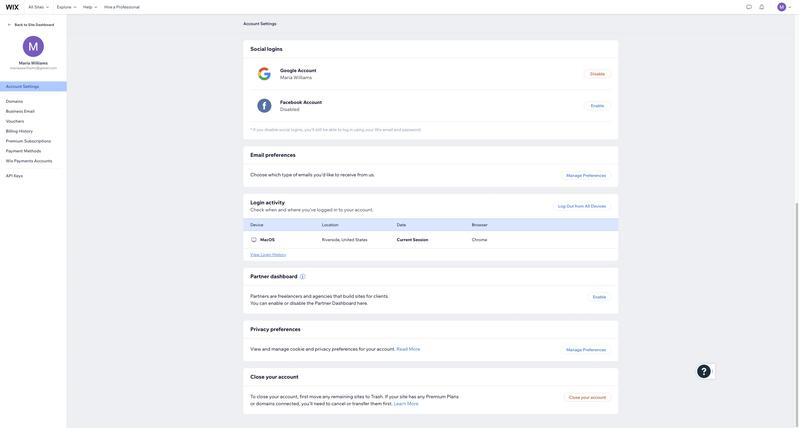 Task type: vqa. For each thing, say whether or not it's contained in the screenshot.
from
yes



Task type: describe. For each thing, give the bounding box(es) containing it.
that
[[333, 294, 342, 299]]

you
[[257, 127, 264, 132]]

check
[[250, 207, 264, 213]]

business email link
[[0, 107, 67, 116]]

hire a professional
[[104, 4, 140, 10]]

0 vertical spatial disable
[[265, 127, 278, 132]]

remaining
[[331, 394, 353, 400]]

to right like on the top left of the page
[[335, 172, 340, 178]]

0 vertical spatial enable button
[[584, 101, 612, 110]]

chrome
[[472, 237, 487, 243]]

2 vertical spatial preferences
[[332, 347, 358, 352]]

learn more
[[394, 401, 419, 407]]

1 horizontal spatial history
[[272, 252, 286, 258]]

freelancers
[[278, 294, 302, 299]]

read more link
[[397, 346, 420, 353]]

help
[[83, 4, 92, 10]]

email preferences
[[250, 152, 296, 158]]

by
[[289, 18, 294, 24]]

close inside button
[[569, 395, 580, 401]]

account inside sidebar element
[[6, 84, 22, 89]]

0 vertical spatial more
[[409, 347, 420, 352]]

which
[[268, 172, 281, 178]]

close your account inside button
[[569, 395, 606, 401]]

methods
[[24, 149, 41, 154]]

receive
[[341, 172, 356, 178]]

1 vertical spatial enable button
[[588, 293, 612, 302]]

your inside login activity check when and where you've logged in to your account.
[[344, 207, 354, 213]]

partners are freelancers and agencies that build sites for clients. you can enable or disable the partner dashboard here.
[[250, 294, 389, 307]]

where
[[288, 207, 301, 213]]

choose
[[250, 172, 267, 178]]

logged
[[317, 207, 333, 213]]

logins for verify
[[277, 18, 288, 24]]

premium inside to close your account, first move any remaining sites to trash. if your site has any premium plans or domains connected, you'll need to cancel or transfer them first.
[[426, 394, 446, 400]]

hire
[[104, 4, 112, 10]]

history inside sidebar element
[[19, 129, 33, 134]]

api keys link
[[0, 171, 67, 181]]

them
[[371, 401, 382, 407]]

macos
[[260, 237, 275, 243]]

disable inside partners are freelancers and agencies that build sites for clients. you can enable or disable the partner dashboard here.
[[290, 301, 306, 307]]

site
[[28, 22, 35, 27]]

logins,
[[291, 127, 304, 132]]

move
[[309, 394, 322, 400]]

learn
[[394, 401, 406, 407]]

subscriptions
[[24, 139, 51, 144]]

mariaaawilliams@gmail.com
[[10, 66, 57, 70]]

settings for 'account settings' link
[[23, 84, 39, 89]]

connected,
[[276, 401, 300, 407]]

*
[[250, 127, 252, 132]]

site
[[400, 394, 408, 400]]

back to site dashboard link
[[7, 22, 60, 27]]

to inside login activity check when and where you've logged in to your account.
[[339, 207, 343, 213]]

preferences for email preferences
[[583, 173, 606, 178]]

business email
[[6, 109, 35, 114]]

close your account button
[[564, 394, 612, 402]]

sites inside to close your account, first move any remaining sites to trash. if your site has any premium plans or domains connected, you'll need to cancel or transfer them first.
[[354, 394, 364, 400]]

need
[[314, 401, 325, 407]]

emails
[[299, 172, 313, 178]]

view for view login history
[[250, 252, 260, 258]]

account,
[[280, 394, 299, 400]]

sites inside partners are freelancers and agencies that build sites for clients. you can enable or disable the partner dashboard here.
[[355, 294, 365, 299]]

in inside login activity check when and where you've logged in to your account.
[[334, 207, 338, 213]]

account settings for 'account settings' link
[[6, 84, 39, 89]]

manage preferences for privacy preferences
[[567, 348, 606, 353]]

of
[[293, 172, 297, 178]]

still
[[315, 127, 322, 132]]

wix inside sidebar element
[[6, 159, 13, 164]]

0 vertical spatial close your account
[[250, 374, 299, 381]]

0 vertical spatial all
[[28, 4, 33, 10]]

verify logins by email
[[265, 18, 305, 24]]

business
[[6, 109, 23, 114]]

account inside button
[[243, 21, 259, 26]]

social logins
[[250, 46, 283, 52]]

domains
[[256, 401, 275, 407]]

payment methods
[[6, 149, 41, 154]]

device
[[250, 223, 263, 228]]

billing history
[[6, 129, 33, 134]]

wix payments accounts
[[6, 159, 52, 164]]

your inside the close your account button
[[581, 395, 590, 401]]

view login history button
[[250, 252, 286, 258]]

or inside partners are freelancers and agencies that build sites for clients. you can enable or disable the partner dashboard here.
[[284, 301, 289, 307]]

domains link
[[0, 97, 67, 107]]

trash.
[[371, 394, 384, 400]]

view login history
[[250, 252, 286, 258]]

account. inside login activity check when and where you've logged in to your account.
[[355, 207, 374, 213]]

logins for social
[[267, 46, 283, 52]]

devices
[[591, 204, 606, 209]]

log
[[343, 127, 349, 132]]

0 horizontal spatial from
[[357, 172, 368, 178]]

to inside sidebar element
[[24, 22, 27, 27]]

date
[[397, 223, 406, 228]]

all sites
[[28, 4, 44, 10]]

account settings button
[[241, 19, 280, 28]]

you
[[250, 301, 259, 307]]

google
[[280, 68, 297, 74]]

google account maria williams
[[280, 68, 316, 81]]

preferences for privacy preferences
[[270, 326, 301, 333]]

you'll inside to close your account, first move any remaining sites to trash. if your site has any premium plans or domains connected, you'll need to cancel or transfer them first.
[[301, 401, 313, 407]]

verify
[[265, 18, 276, 24]]

payment methods link
[[0, 146, 67, 156]]

0 vertical spatial account
[[278, 374, 299, 381]]

learn more link
[[394, 401, 419, 408]]

vouchers
[[6, 119, 24, 124]]

to
[[250, 394, 256, 400]]

back to site dashboard
[[15, 22, 54, 27]]

payment
[[6, 149, 23, 154]]

0 horizontal spatial close
[[250, 374, 265, 381]]

privacy preferences
[[250, 326, 301, 333]]

partner dashboard
[[250, 273, 298, 280]]

explore
[[57, 4, 71, 10]]

view and manage cookie and privacy preferences for your account. read more
[[250, 347, 420, 352]]

when
[[265, 207, 277, 213]]

social
[[250, 46, 266, 52]]



Task type: locate. For each thing, give the bounding box(es) containing it.
able
[[329, 127, 337, 132]]

maria inside 'maria williams mariaaawilliams@gmail.com'
[[19, 61, 30, 66]]

manage preferences
[[567, 173, 606, 178], [567, 348, 606, 353]]

social
[[279, 127, 290, 132]]

logins right social
[[267, 46, 283, 52]]

0 horizontal spatial for
[[359, 347, 365, 352]]

1 horizontal spatial close
[[569, 395, 580, 401]]

to
[[24, 22, 27, 27], [338, 127, 342, 132], [335, 172, 340, 178], [339, 207, 343, 213], [366, 394, 370, 400], [326, 401, 331, 407]]

any up need
[[323, 394, 330, 400]]

settings inside sidebar element
[[23, 84, 39, 89]]

1 manage preferences button from the top
[[561, 171, 612, 180]]

maria williams mariaaawilliams@gmail.com
[[10, 61, 57, 70]]

preferences right privacy
[[332, 347, 358, 352]]

in right logged
[[334, 207, 338, 213]]

1 vertical spatial preferences
[[270, 326, 301, 333]]

1 vertical spatial partner
[[315, 301, 331, 307]]

cancel
[[332, 401, 346, 407]]

domains
[[6, 99, 23, 104]]

manage preferences button for email preferences
[[561, 171, 612, 180]]

1 vertical spatial email
[[383, 127, 393, 132]]

transfer
[[352, 401, 370, 407]]

history up premium subscriptions
[[19, 129, 33, 134]]

all inside button
[[585, 204, 590, 209]]

for
[[366, 294, 373, 299], [359, 347, 365, 352]]

williams up 'account settings' link
[[31, 61, 48, 66]]

1 horizontal spatial or
[[284, 301, 289, 307]]

from
[[357, 172, 368, 178], [575, 204, 584, 209]]

you'll left still at the left top of page
[[304, 127, 315, 132]]

if
[[253, 127, 256, 132], [385, 394, 388, 400]]

0 vertical spatial email
[[24, 109, 35, 114]]

manage for privacy preferences
[[567, 348, 582, 353]]

0 horizontal spatial partner
[[250, 273, 269, 280]]

to right need
[[326, 401, 331, 407]]

account settings inside button
[[243, 21, 277, 26]]

build
[[343, 294, 354, 299]]

0 horizontal spatial disable
[[265, 127, 278, 132]]

logins left by at the left of page
[[277, 18, 288, 24]]

has
[[409, 394, 416, 400]]

1 vertical spatial more
[[407, 401, 419, 407]]

all left sites
[[28, 4, 33, 10]]

from left the 'us.'
[[357, 172, 368, 178]]

1 vertical spatial dashboard
[[332, 301, 356, 307]]

or down remaining
[[347, 401, 351, 407]]

account up domains
[[6, 84, 22, 89]]

disable
[[591, 71, 605, 77]]

wix
[[375, 127, 382, 132], [6, 159, 13, 164]]

in right log
[[350, 127, 353, 132]]

email right by at the left of page
[[295, 18, 305, 24]]

vouchers link
[[0, 116, 67, 126]]

preferences up which
[[265, 152, 296, 158]]

0 vertical spatial settings
[[260, 21, 277, 26]]

williams inside 'maria williams mariaaawilliams@gmail.com'
[[31, 61, 48, 66]]

0 horizontal spatial email
[[295, 18, 305, 24]]

all left devices
[[585, 204, 590, 209]]

manage for email preferences
[[567, 173, 582, 178]]

sites up transfer on the left
[[354, 394, 364, 400]]

disable right you
[[265, 127, 278, 132]]

1 horizontal spatial account settings
[[243, 21, 277, 26]]

1 vertical spatial if
[[385, 394, 388, 400]]

1 vertical spatial manage preferences
[[567, 348, 606, 353]]

1 vertical spatial view
[[250, 347, 261, 352]]

dashboard inside partners are freelancers and agencies that build sites for clients. you can enable or disable the partner dashboard here.
[[332, 301, 356, 307]]

preferences up manage on the bottom of page
[[270, 326, 301, 333]]

1 horizontal spatial close your account
[[569, 395, 606, 401]]

1 vertical spatial preferences
[[583, 348, 606, 353]]

sites
[[34, 4, 44, 10]]

account settings link
[[0, 82, 67, 92]]

0 vertical spatial partner
[[250, 273, 269, 280]]

login activity check when and where you've logged in to your account.
[[250, 199, 374, 213]]

more down has on the bottom right
[[407, 401, 419, 407]]

premium inside sidebar element
[[6, 139, 23, 144]]

you'd
[[314, 172, 326, 178]]

preferences
[[265, 152, 296, 158], [270, 326, 301, 333], [332, 347, 358, 352]]

1 vertical spatial disable
[[290, 301, 306, 307]]

hire a professional link
[[101, 0, 143, 14]]

settings
[[260, 21, 277, 26], [23, 84, 39, 89]]

current
[[397, 237, 412, 243]]

account right facebook
[[303, 99, 322, 105]]

account settings for "account settings" button on the left top
[[243, 21, 277, 26]]

1 vertical spatial in
[[334, 207, 338, 213]]

enable for topmost enable button
[[591, 103, 604, 108]]

account
[[243, 21, 259, 26], [298, 68, 316, 74], [6, 84, 22, 89], [303, 99, 322, 105]]

facebook
[[280, 99, 302, 105]]

you'll
[[304, 127, 315, 132], [301, 401, 313, 407]]

for inside partners are freelancers and agencies that build sites for clients. you can enable or disable the partner dashboard here.
[[366, 294, 373, 299]]

type
[[282, 172, 292, 178]]

1 horizontal spatial premium
[[426, 394, 446, 400]]

1 horizontal spatial williams
[[294, 75, 312, 81]]

enable button
[[584, 101, 612, 110], [588, 293, 612, 302]]

enable
[[591, 103, 604, 108], [593, 295, 606, 300]]

1 manage from the top
[[567, 173, 582, 178]]

1 horizontal spatial account.
[[377, 347, 396, 352]]

0 horizontal spatial all
[[28, 4, 33, 10]]

1 preferences from the top
[[583, 173, 606, 178]]

are
[[270, 294, 277, 299]]

1 vertical spatial login
[[261, 252, 271, 258]]

williams
[[31, 61, 48, 66], [294, 75, 312, 81]]

and left manage on the bottom of page
[[262, 347, 270, 352]]

1 horizontal spatial dashboard
[[332, 301, 356, 307]]

0 vertical spatial preferences
[[583, 173, 606, 178]]

1 vertical spatial logins
[[267, 46, 283, 52]]

login down macos
[[261, 252, 271, 258]]

from inside button
[[575, 204, 584, 209]]

privacy
[[315, 347, 331, 352]]

0 horizontal spatial or
[[250, 401, 255, 407]]

email up choose
[[250, 152, 264, 158]]

wix payments accounts link
[[0, 156, 67, 166]]

manage preferences button for privacy preferences
[[561, 346, 612, 355]]

account left verify
[[243, 21, 259, 26]]

1 vertical spatial enable
[[593, 295, 606, 300]]

close
[[257, 394, 268, 400]]

1 horizontal spatial wix
[[375, 127, 382, 132]]

billing history link
[[0, 126, 67, 136]]

0 vertical spatial premium
[[6, 139, 23, 144]]

in
[[350, 127, 353, 132], [334, 207, 338, 213]]

0 vertical spatial manage
[[567, 173, 582, 178]]

0 horizontal spatial email
[[24, 109, 35, 114]]

0 vertical spatial from
[[357, 172, 368, 178]]

1 vertical spatial account settings
[[6, 84, 39, 89]]

partner inside partners are freelancers and agencies that build sites for clients. you can enable or disable the partner dashboard here.
[[315, 301, 331, 307]]

current session
[[397, 237, 428, 243]]

if inside to close your account, first move any remaining sites to trash. if your site has any premium plans or domains connected, you'll need to cancel or transfer them first.
[[385, 394, 388, 400]]

0 vertical spatial close
[[250, 374, 265, 381]]

0 horizontal spatial history
[[19, 129, 33, 134]]

1 horizontal spatial email
[[383, 127, 393, 132]]

login up check
[[250, 199, 265, 206]]

email left password.
[[383, 127, 393, 132]]

view down privacy
[[250, 347, 261, 352]]

choose which type of emails you'd like to receive from us.
[[250, 172, 375, 178]]

settings for "account settings" button on the left top
[[260, 21, 277, 26]]

states
[[355, 237, 368, 243]]

dashboard inside sidebar element
[[36, 22, 54, 27]]

partner
[[250, 273, 269, 280], [315, 301, 331, 307]]

0 vertical spatial view
[[250, 252, 260, 258]]

if right the *
[[253, 127, 256, 132]]

0 vertical spatial in
[[350, 127, 353, 132]]

0 vertical spatial account settings
[[243, 21, 277, 26]]

view up partner dashboard
[[250, 252, 260, 258]]

any right has on the bottom right
[[417, 394, 425, 400]]

williams inside google account maria williams
[[294, 75, 312, 81]]

account settings inside sidebar element
[[6, 84, 39, 89]]

1 vertical spatial close
[[569, 395, 580, 401]]

api keys
[[6, 174, 23, 179]]

sites up here. at left
[[355, 294, 365, 299]]

williams down google
[[294, 75, 312, 81]]

and left password.
[[394, 127, 401, 132]]

us.
[[369, 172, 375, 178]]

0 vertical spatial email
[[295, 18, 305, 24]]

to right logged
[[339, 207, 343, 213]]

1 vertical spatial you'll
[[301, 401, 313, 407]]

account settings up social
[[243, 21, 277, 26]]

2 manage from the top
[[567, 348, 582, 353]]

0 horizontal spatial if
[[253, 127, 256, 132]]

premium subscriptions link
[[0, 136, 67, 146]]

0 horizontal spatial close your account
[[250, 374, 299, 381]]

first
[[300, 394, 308, 400]]

to left 'trash.'
[[366, 394, 370, 400]]

manage preferences button
[[561, 171, 612, 180], [561, 346, 612, 355]]

premium
[[6, 139, 23, 144], [426, 394, 446, 400]]

to left site
[[24, 22, 27, 27]]

0 vertical spatial wix
[[375, 127, 382, 132]]

1 horizontal spatial maria
[[280, 75, 293, 81]]

you'll down first
[[301, 401, 313, 407]]

professional
[[116, 4, 140, 10]]

preferences for email preferences
[[265, 152, 296, 158]]

more right the read
[[409, 347, 420, 352]]

1 manage preferences from the top
[[567, 173, 606, 178]]

account settings up domains
[[6, 84, 39, 89]]

dashboard right site
[[36, 22, 54, 27]]

sidebar element
[[0, 14, 67, 429]]

0 vertical spatial enable
[[591, 103, 604, 108]]

disable down freelancers
[[290, 301, 306, 307]]

back
[[15, 22, 23, 27]]

1 vertical spatial manage
[[567, 348, 582, 353]]

account inside the close your account button
[[591, 395, 606, 401]]

preferences for privacy preferences
[[583, 348, 606, 353]]

or down freelancers
[[284, 301, 289, 307]]

view
[[250, 252, 260, 258], [250, 347, 261, 352]]

0 vertical spatial you'll
[[304, 127, 315, 132]]

maria down google
[[280, 75, 293, 81]]

or down to on the bottom of the page
[[250, 401, 255, 407]]

0 vertical spatial manage preferences button
[[561, 171, 612, 180]]

1 vertical spatial from
[[575, 204, 584, 209]]

0 horizontal spatial dashboard
[[36, 22, 54, 27]]

history
[[19, 129, 33, 134], [272, 252, 286, 258]]

settings left by at the left of page
[[260, 21, 277, 26]]

disable
[[265, 127, 278, 132], [290, 301, 306, 307]]

manage preferences for email preferences
[[567, 173, 606, 178]]

partner down agencies
[[315, 301, 331, 307]]

you've
[[302, 207, 316, 213]]

email up vouchers link
[[24, 109, 35, 114]]

1 horizontal spatial disable
[[290, 301, 306, 307]]

accounts
[[34, 159, 52, 164]]

maria up 'account settings' link
[[19, 61, 30, 66]]

first.
[[383, 401, 393, 407]]

1 vertical spatial settings
[[23, 84, 39, 89]]

2 horizontal spatial or
[[347, 401, 351, 407]]

1 vertical spatial account
[[591, 395, 606, 401]]

or
[[284, 301, 289, 307], [250, 401, 255, 407], [347, 401, 351, 407]]

0 vertical spatial maria
[[19, 61, 30, 66]]

riverside, united states
[[322, 237, 368, 243]]

here.
[[357, 301, 368, 307]]

maria inside google account maria williams
[[280, 75, 293, 81]]

session
[[413, 237, 428, 243]]

any
[[323, 394, 330, 400], [417, 394, 425, 400]]

0 vertical spatial manage preferences
[[567, 173, 606, 178]]

settings inside button
[[260, 21, 277, 26]]

1 view from the top
[[250, 252, 260, 258]]

0 vertical spatial login
[[250, 199, 265, 206]]

1 horizontal spatial settings
[[260, 21, 277, 26]]

0 horizontal spatial account settings
[[6, 84, 39, 89]]

0 horizontal spatial maria
[[19, 61, 30, 66]]

0 horizontal spatial williams
[[31, 61, 48, 66]]

your
[[365, 127, 374, 132], [344, 207, 354, 213], [366, 347, 376, 352], [266, 374, 277, 381], [269, 394, 279, 400], [389, 394, 399, 400], [581, 395, 590, 401]]

0 horizontal spatial in
[[334, 207, 338, 213]]

0 horizontal spatial settings
[[23, 84, 39, 89]]

premium left 'plans'
[[426, 394, 446, 400]]

1 horizontal spatial any
[[417, 394, 425, 400]]

1 vertical spatial premium
[[426, 394, 446, 400]]

to left log
[[338, 127, 342, 132]]

account right google
[[298, 68, 316, 74]]

2 any from the left
[[417, 394, 425, 400]]

account inside google account maria williams
[[298, 68, 316, 74]]

0 vertical spatial dashboard
[[36, 22, 54, 27]]

1 horizontal spatial if
[[385, 394, 388, 400]]

partners
[[250, 294, 269, 299]]

wix down payment at the left top of the page
[[6, 159, 13, 164]]

partner up partners at the left bottom of page
[[250, 273, 269, 280]]

from right out
[[575, 204, 584, 209]]

0 vertical spatial account.
[[355, 207, 374, 213]]

facebook account disabled
[[280, 99, 322, 112]]

billing
[[6, 129, 18, 134]]

0 horizontal spatial account
[[278, 374, 299, 381]]

and right 'cookie'
[[306, 347, 314, 352]]

out
[[567, 204, 574, 209]]

log out from all devices
[[558, 204, 606, 209]]

email inside "business email" link
[[24, 109, 35, 114]]

2 view from the top
[[250, 347, 261, 352]]

1 vertical spatial for
[[359, 347, 365, 352]]

account inside facebook account disabled
[[303, 99, 322, 105]]

0 vertical spatial preferences
[[265, 152, 296, 158]]

2 preferences from the top
[[583, 348, 606, 353]]

settings up 'domains' link on the left of page
[[23, 84, 39, 89]]

be
[[323, 127, 328, 132]]

0 horizontal spatial premium
[[6, 139, 23, 144]]

1 horizontal spatial email
[[250, 152, 264, 158]]

premium up payment at the left top of the page
[[6, 139, 23, 144]]

2 manage preferences from the top
[[567, 348, 606, 353]]

log
[[558, 204, 566, 209]]

2 manage preferences button from the top
[[561, 346, 612, 355]]

and inside login activity check when and where you've logged in to your account.
[[278, 207, 286, 213]]

and inside partners are freelancers and agencies that build sites for clients. you can enable or disable the partner dashboard here.
[[303, 294, 312, 299]]

history down macos
[[272, 252, 286, 258]]

enable for the bottommost enable button
[[593, 295, 606, 300]]

wix right 'using' on the left of page
[[375, 127, 382, 132]]

1 horizontal spatial from
[[575, 204, 584, 209]]

1 horizontal spatial account
[[591, 395, 606, 401]]

dashboard
[[270, 273, 298, 280]]

location
[[322, 223, 339, 228]]

1 vertical spatial wix
[[6, 159, 13, 164]]

dashboard down build
[[332, 301, 356, 307]]

riverside,
[[322, 237, 341, 243]]

0 vertical spatial logins
[[277, 18, 288, 24]]

1 vertical spatial history
[[272, 252, 286, 258]]

login inside login activity check when and where you've logged in to your account.
[[250, 199, 265, 206]]

privacy
[[250, 326, 269, 333]]

0 vertical spatial sites
[[355, 294, 365, 299]]

0 horizontal spatial account.
[[355, 207, 374, 213]]

1 vertical spatial manage preferences button
[[561, 346, 612, 355]]

api
[[6, 174, 13, 179]]

if up first.
[[385, 394, 388, 400]]

1 any from the left
[[323, 394, 330, 400]]

0 vertical spatial if
[[253, 127, 256, 132]]

1 vertical spatial account.
[[377, 347, 396, 352]]

payments
[[14, 159, 33, 164]]

0 horizontal spatial any
[[323, 394, 330, 400]]

1 vertical spatial close your account
[[569, 395, 606, 401]]

view for view and manage cookie and privacy preferences for your account. read more
[[250, 347, 261, 352]]

all
[[28, 4, 33, 10], [585, 204, 590, 209]]

and down 'activity'
[[278, 207, 286, 213]]

and up the
[[303, 294, 312, 299]]



